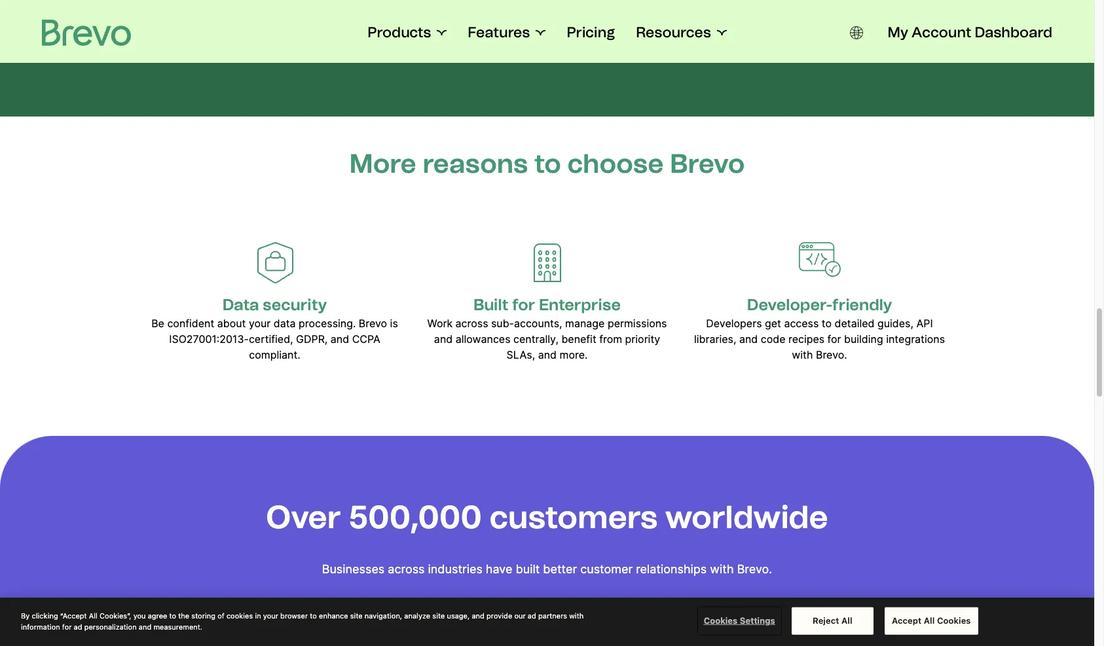 Task type: describe. For each thing, give the bounding box(es) containing it.
pricing link
[[567, 24, 615, 42]]

accept all cookies button
[[885, 608, 978, 635]]

security
[[263, 295, 327, 314]]

for inside developer-friendly developers get access to detailed guides, api libraries, and code recipes for building integrations with brevo.
[[828, 332, 841, 345]]

browser
[[280, 612, 308, 620]]

personalization
[[84, 623, 137, 631]]

awardlogo 4 image
[[703, 604, 788, 646]]

businesses
[[322, 562, 385, 576]]

partners
[[538, 612, 567, 620]]

1 success-story-card article from the left
[[226, 0, 430, 26]]

products link
[[368, 24, 447, 42]]

developers
[[706, 317, 762, 330]]

to inside developer-friendly developers get access to detailed guides, api libraries, and code recipes for building integrations with brevo.
[[822, 317, 832, 330]]

sub-
[[491, 317, 514, 330]]

customer
[[580, 562, 633, 576]]

1 cookies from the left
[[704, 615, 738, 626]]

allowances
[[456, 332, 511, 345]]

more.
[[560, 348, 588, 361]]

clicking
[[32, 612, 58, 620]]

priority
[[625, 332, 660, 345]]

agree
[[148, 612, 167, 620]]

dashboard
[[975, 24, 1053, 41]]

account
[[912, 24, 972, 41]]

usage,
[[447, 612, 470, 620]]

cookies",
[[100, 612, 131, 620]]

over
[[266, 498, 341, 536]]

for inside by clicking "accept all cookies", you agree to the storing of cookies in your browser to enhance site navigation, analyze site usage, and provide our ad partners with information for ad personalization and measurement.
[[62, 623, 72, 631]]

1 site from the left
[[350, 612, 363, 620]]

0 horizontal spatial brevo.
[[737, 562, 772, 576]]

all for accept all cookies
[[924, 615, 935, 626]]

businesses across industries have built better customer relationships with brevo.
[[322, 562, 772, 576]]

products
[[368, 24, 431, 41]]

awardlogo 5 image
[[835, 604, 921, 646]]

your inside by clicking "accept all cookies", you agree to the storing of cookies in your browser to enhance site navigation, analyze site usage, and provide our ad partners with information for ad personalization and measurement.
[[263, 612, 278, 620]]

0 horizontal spatial across
[[388, 562, 425, 576]]

customers
[[490, 498, 658, 536]]

and inside the data security be confident about your data processing. brevo is iso27001:2013-certified, gdpr, and ccpa compliant.
[[331, 332, 349, 345]]

be
[[151, 317, 164, 330]]

is
[[390, 317, 398, 330]]

provide
[[487, 612, 512, 620]]

manage
[[565, 317, 605, 330]]

recipes
[[789, 332, 825, 345]]

over 500,000 customers worldwide
[[266, 498, 828, 536]]

ccpa
[[352, 332, 380, 345]]

1 horizontal spatial with
[[710, 562, 734, 576]]

and down you
[[139, 623, 151, 631]]

work
[[427, 317, 453, 330]]

navigation,
[[365, 612, 402, 620]]

awardlogo 3 image
[[571, 604, 656, 646]]

accounts,
[[514, 317, 562, 330]]

more reasons to choose brevo
[[349, 148, 745, 179]]

resources link
[[636, 24, 727, 42]]

confident
[[167, 317, 214, 330]]

2 cookies from the left
[[937, 615, 971, 626]]

built
[[473, 295, 509, 314]]

brevo image
[[42, 20, 131, 46]]

get
[[765, 317, 781, 330]]

for inside built for enterprise work across sub-accounts, manage permissions and allowances centrally, benefit from priority slas, and more.
[[512, 295, 535, 314]]

all for reject all
[[842, 615, 853, 626]]

reject all button
[[792, 608, 874, 635]]

our
[[514, 612, 526, 620]]

data
[[222, 295, 259, 314]]

centrally,
[[513, 332, 559, 345]]

3 success-story-card article from the left
[[665, 0, 868, 26]]

awardlogo 0 image
[[174, 604, 259, 646]]

2 site from the left
[[432, 612, 445, 620]]

reject all
[[813, 615, 853, 626]]

code
[[761, 332, 786, 345]]

cookies settings button
[[699, 608, 780, 634]]

from
[[599, 332, 622, 345]]

pricing
[[567, 24, 615, 41]]

of
[[218, 612, 224, 620]]

slas,
[[507, 348, 535, 361]]

api
[[917, 317, 933, 330]]

and down centrally,
[[538, 348, 557, 361]]

access
[[784, 317, 819, 330]]

relationships
[[636, 562, 707, 576]]

better
[[543, 562, 577, 576]]

by clicking "accept all cookies", you agree to the storing of cookies in your browser to enhance site navigation, analyze site usage, and provide our ad partners with information for ad personalization and measurement.
[[21, 612, 584, 631]]

reasons
[[423, 148, 528, 179]]

in
[[255, 612, 261, 620]]

features
[[468, 24, 530, 41]]



Task type: vqa. For each thing, say whether or not it's contained in the screenshot.


Task type: locate. For each thing, give the bounding box(es) containing it.
detailed
[[835, 317, 875, 330]]

1 vertical spatial with
[[710, 562, 734, 576]]

your right in
[[263, 612, 278, 620]]

site left usage,
[[432, 612, 445, 620]]

2 vertical spatial for
[[62, 623, 72, 631]]

friendly
[[833, 295, 892, 314]]

your inside the data security be confident about your data processing. brevo is iso27001:2013-certified, gdpr, and ccpa compliant.
[[249, 317, 271, 330]]

the
[[178, 612, 189, 620]]

ad down "accept
[[74, 623, 82, 631]]

0 horizontal spatial ad
[[74, 623, 82, 631]]

across up allowances
[[456, 317, 488, 330]]

0 vertical spatial brevo
[[670, 148, 745, 179]]

by
[[21, 612, 30, 620]]

2 vertical spatial with
[[569, 612, 584, 620]]

iso27001:2013-
[[169, 332, 249, 345]]

site right enhance
[[350, 612, 363, 620]]

1 horizontal spatial all
[[842, 615, 853, 626]]

accept all cookies
[[892, 615, 971, 626]]

storing
[[191, 612, 215, 620]]

1 horizontal spatial brevo.
[[816, 348, 847, 361]]

2 horizontal spatial all
[[924, 615, 935, 626]]

across up analyze
[[388, 562, 425, 576]]

for down detailed
[[828, 332, 841, 345]]

and down 'developers'
[[739, 332, 758, 345]]

resources
[[636, 24, 711, 41]]

cookies right accept
[[937, 615, 971, 626]]

1 horizontal spatial brevo
[[670, 148, 745, 179]]

awardlogo 2 image
[[438, 604, 524, 646]]

brevo
[[670, 148, 745, 179], [359, 317, 387, 330]]

0 horizontal spatial site
[[350, 612, 363, 620]]

1 vertical spatial brevo
[[359, 317, 387, 330]]

and down the 'processing.'
[[331, 332, 349, 345]]

and inside developer-friendly developers get access to detailed guides, api libraries, and code recipes for building integrations with brevo.
[[739, 332, 758, 345]]

enhance
[[319, 612, 348, 620]]

all right accept
[[924, 615, 935, 626]]

0 vertical spatial for
[[512, 295, 535, 314]]

button image
[[850, 26, 863, 39]]

accept
[[892, 615, 922, 626]]

developer-
[[747, 295, 833, 314]]

1 vertical spatial for
[[828, 332, 841, 345]]

ad right 'our'
[[528, 612, 536, 620]]

my account dashboard
[[888, 24, 1053, 41]]

ad
[[528, 612, 536, 620], [74, 623, 82, 631]]

and down work
[[434, 332, 453, 345]]

cookies left settings
[[704, 615, 738, 626]]

building
[[844, 332, 883, 345]]

0 vertical spatial across
[[456, 317, 488, 330]]

brevo. up settings
[[737, 562, 772, 576]]

1 horizontal spatial across
[[456, 317, 488, 330]]

0 vertical spatial your
[[249, 317, 271, 330]]

0 horizontal spatial brevo
[[359, 317, 387, 330]]

0 vertical spatial brevo.
[[816, 348, 847, 361]]

for down "accept
[[62, 623, 72, 631]]

permissions
[[608, 317, 667, 330]]

with right the relationships
[[710, 562, 734, 576]]

data
[[274, 317, 296, 330]]

0 horizontal spatial cookies
[[704, 615, 738, 626]]

1 horizontal spatial cookies
[[937, 615, 971, 626]]

worldwide
[[665, 498, 828, 536]]

for
[[512, 295, 535, 314], [828, 332, 841, 345], [62, 623, 72, 631]]

analyze
[[404, 612, 430, 620]]

0 horizontal spatial all
[[89, 612, 98, 620]]

brevo. inside developer-friendly developers get access to detailed guides, api libraries, and code recipes for building integrations with brevo.
[[816, 348, 847, 361]]

2 horizontal spatial success-story-card article
[[665, 0, 868, 26]]

1 horizontal spatial success-story-card article
[[445, 0, 649, 26]]

brevo.
[[816, 348, 847, 361], [737, 562, 772, 576]]

success-story-card article
[[226, 0, 430, 26], [445, 0, 649, 26], [665, 0, 868, 26]]

across inside built for enterprise work across sub-accounts, manage permissions and allowances centrally, benefit from priority slas, and more.
[[456, 317, 488, 330]]

built for enterprise work across sub-accounts, manage permissions and allowances centrally, benefit from priority slas, and more.
[[427, 295, 667, 361]]

enterprise
[[539, 295, 621, 314]]

all inside accept all cookies button
[[924, 615, 935, 626]]

with right "partners"
[[569, 612, 584, 620]]

integrations
[[886, 332, 945, 345]]

1 horizontal spatial for
[[512, 295, 535, 314]]

about
[[217, 317, 246, 330]]

have
[[486, 562, 512, 576]]

500,000
[[349, 498, 482, 536]]

developer-friendly developers get access to detailed guides, api libraries, and code recipes for building integrations with brevo.
[[694, 295, 945, 361]]

all inside reject all button
[[842, 615, 853, 626]]

with inside by clicking "accept all cookies", you agree to the storing of cookies in your browser to enhance site navigation, analyze site usage, and provide our ad partners with information for ad personalization and measurement.
[[569, 612, 584, 620]]

cookies
[[227, 612, 253, 620]]

2 horizontal spatial with
[[792, 348, 813, 361]]

industries
[[428, 562, 483, 576]]

brevo. down recipes
[[816, 348, 847, 361]]

settings
[[740, 615, 775, 626]]

for up accounts,
[[512, 295, 535, 314]]

2 success-story-card article from the left
[[445, 0, 649, 26]]

brevo inside the data security be confident about your data processing. brevo is iso27001:2013-certified, gdpr, and ccpa compliant.
[[359, 317, 387, 330]]

"accept
[[60, 612, 87, 620]]

measurement.
[[154, 623, 202, 631]]

all right "accept
[[89, 612, 98, 620]]

features link
[[468, 24, 546, 42]]

2 horizontal spatial for
[[828, 332, 841, 345]]

1 horizontal spatial ad
[[528, 612, 536, 620]]

more
[[349, 148, 416, 179]]

information
[[21, 623, 60, 631]]

0 vertical spatial with
[[792, 348, 813, 361]]

and right usage,
[[472, 612, 485, 620]]

with
[[792, 348, 813, 361], [710, 562, 734, 576], [569, 612, 584, 620]]

you
[[133, 612, 146, 620]]

benefit
[[562, 332, 596, 345]]

my
[[888, 24, 908, 41]]

cookies settings
[[704, 615, 775, 626]]

cookies
[[704, 615, 738, 626], [937, 615, 971, 626]]

0 horizontal spatial success-story-card article
[[226, 0, 430, 26]]

site
[[350, 612, 363, 620], [432, 612, 445, 620]]

my account dashboard link
[[888, 24, 1053, 42]]

reject
[[813, 615, 839, 626]]

certified,
[[249, 332, 293, 345]]

with down recipes
[[792, 348, 813, 361]]

1 vertical spatial across
[[388, 562, 425, 576]]

1 vertical spatial your
[[263, 612, 278, 620]]

gdpr,
[[296, 332, 328, 345]]

processing.
[[299, 317, 356, 330]]

choose
[[567, 148, 664, 179]]

built
[[516, 562, 540, 576]]

compliant.
[[249, 348, 300, 361]]

guides,
[[878, 317, 914, 330]]

0 horizontal spatial with
[[569, 612, 584, 620]]

1 vertical spatial ad
[[74, 623, 82, 631]]

1 vertical spatial brevo.
[[737, 562, 772, 576]]

libraries,
[[694, 332, 736, 345]]

data security be confident about your data processing. brevo is iso27001:2013-certified, gdpr, and ccpa compliant.
[[151, 295, 398, 361]]

your up certified,
[[249, 317, 271, 330]]

0 horizontal spatial for
[[62, 623, 72, 631]]

with inside developer-friendly developers get access to detailed guides, api libraries, and code recipes for building integrations with brevo.
[[792, 348, 813, 361]]

1 horizontal spatial site
[[432, 612, 445, 620]]

all inside by clicking "accept all cookies", you agree to the storing of cookies in your browser to enhance site navigation, analyze site usage, and provide our ad partners with information for ad personalization and measurement.
[[89, 612, 98, 620]]

0 vertical spatial ad
[[528, 612, 536, 620]]

all right reject
[[842, 615, 853, 626]]

awardlogo 1 image
[[306, 604, 391, 646]]

all
[[89, 612, 98, 620], [842, 615, 853, 626], [924, 615, 935, 626]]



